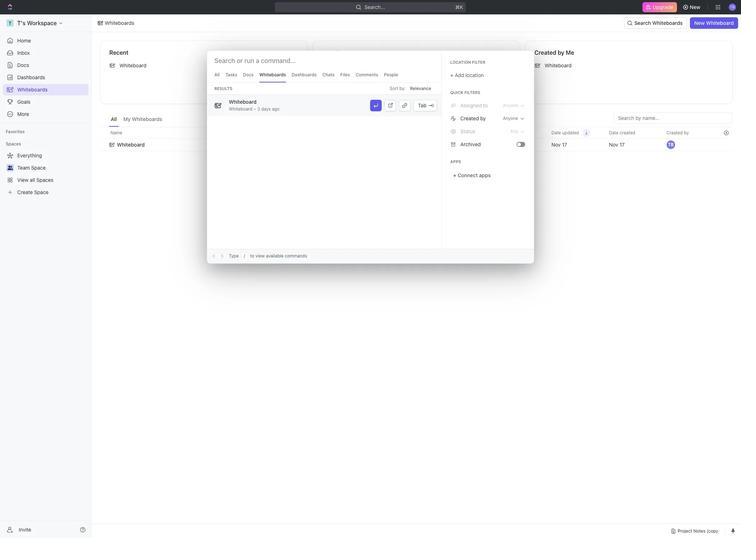 Task type: locate. For each thing, give the bounding box(es) containing it.
1 vertical spatial anyone
[[503, 116, 519, 121]]

0 horizontal spatial whiteboard link
[[107, 60, 301, 71]]

1 vertical spatial di5zx image
[[451, 116, 457, 121]]

anyone for assigned to
[[503, 103, 519, 108]]

whiteboards
[[105, 20, 134, 26], [653, 20, 684, 26], [260, 72, 286, 77], [17, 86, 48, 93], [403, 91, 429, 96], [132, 116, 162, 122]]

name
[[111, 130, 122, 135]]

0 vertical spatial favorites
[[322, 49, 347, 56]]

0 horizontal spatial created
[[461, 115, 479, 121]]

date for date created
[[610, 130, 619, 135]]

1 vertical spatial to
[[251, 253, 255, 259]]

nov 17 down "date created" button
[[610, 142, 625, 148]]

di5zx image
[[451, 103, 457, 108], [451, 116, 457, 121]]

created
[[535, 49, 557, 56], [461, 115, 479, 121], [667, 130, 684, 135]]

0 vertical spatial all
[[215, 72, 220, 77]]

docs
[[17, 62, 29, 68], [243, 72, 254, 77]]

by down the assigned to
[[481, 115, 486, 121]]

commands
[[285, 253, 308, 259]]

tasks
[[226, 72, 238, 77]]

1 horizontal spatial date
[[610, 130, 619, 135]]

17
[[563, 142, 568, 148], [620, 142, 625, 148]]

sidebar navigation
[[0, 14, 92, 538]]

new for new
[[691, 4, 701, 10]]

nov down "date created" button
[[610, 142, 619, 148]]

1 horizontal spatial nov
[[610, 142, 619, 148]]

goals
[[17, 99, 30, 105]]

home
[[17, 37, 31, 44]]

created by inside row
[[667, 130, 690, 135]]

date left updated
[[552, 130, 562, 135]]

nov 17 down "date updated"
[[552, 142, 568, 148]]

1 nov 17 from the left
[[552, 142, 568, 148]]

days
[[262, 106, 271, 112]]

created down assigned
[[461, 115, 479, 121]]

1 horizontal spatial created by
[[667, 130, 690, 135]]

nov 17
[[552, 142, 568, 148], [610, 142, 625, 148]]

by left me
[[558, 49, 565, 56]]

tree
[[3, 150, 89, 198]]

all
[[215, 72, 220, 77], [111, 116, 117, 122]]

0 horizontal spatial 17
[[563, 142, 568, 148]]

whiteboard
[[707, 20, 735, 26], [120, 62, 147, 68], [545, 62, 572, 68], [229, 99, 257, 105], [229, 106, 253, 112], [117, 142, 145, 148]]

+ left add
[[451, 72, 454, 78]]

created by down the assigned to
[[461, 115, 486, 121]]

created left me
[[535, 49, 557, 56]]

2 di5zx image from the top
[[451, 116, 457, 121]]

my
[[123, 116, 131, 122]]

cell
[[721, 138, 733, 151]]

2 anyone from the top
[[503, 116, 519, 121]]

1 row from the top
[[100, 127, 733, 139]]

+ for + connect apps
[[454, 172, 457, 178]]

0 vertical spatial anyone
[[503, 103, 519, 108]]

1 date from the left
[[552, 130, 562, 135]]

di5zx image
[[451, 129, 457, 134]]

by
[[558, 49, 565, 56], [481, 115, 486, 121], [685, 130, 690, 135]]

favorites up chats
[[322, 49, 347, 56]]

quick
[[451, 90, 464, 95]]

new down new button
[[695, 20, 706, 26]]

0 horizontal spatial to
[[251, 253, 255, 259]]

my whiteboards button
[[122, 112, 164, 127]]

search whiteboards button
[[625, 17, 688, 29]]

whiteboard link for recent
[[107, 60, 301, 71]]

to right assigned
[[484, 102, 488, 108]]

dashboards
[[292, 72, 317, 77], [17, 74, 45, 80]]

di5zx image up di5zx image
[[451, 116, 457, 121]]

di5zx image down here.
[[451, 103, 457, 108]]

2 row from the top
[[100, 138, 733, 152]]

favorited
[[384, 91, 402, 96]]

by down search by name... text field on the top right of the page
[[685, 130, 690, 135]]

ago
[[272, 106, 280, 112]]

tab list
[[109, 112, 164, 127]]

comments
[[356, 72, 379, 77]]

0 horizontal spatial by
[[481, 115, 486, 121]]

created by
[[461, 115, 486, 121], [667, 130, 690, 135]]

upgrade link
[[643, 2, 678, 12]]

whiteboards up goals
[[17, 86, 48, 93]]

spaces
[[6, 141, 21, 147]]

my whiteboards
[[123, 116, 162, 122]]

recent
[[109, 49, 129, 56]]

2 whiteboard link from the left
[[532, 60, 727, 71]]

0 vertical spatial created by
[[461, 115, 486, 121]]

0 vertical spatial +
[[451, 72, 454, 78]]

1 whiteboard link from the left
[[107, 60, 301, 71]]

sort
[[390, 86, 399, 91]]

1 horizontal spatial nov 17
[[610, 142, 625, 148]]

table
[[100, 127, 733, 152]]

1 horizontal spatial whiteboard link
[[532, 60, 727, 71]]

Search or run a command… text field
[[215, 57, 303, 65]]

1 horizontal spatial created
[[535, 49, 557, 56]]

1 vertical spatial created
[[461, 115, 479, 121]]

3 days ago
[[258, 106, 280, 112]]

docs down inbox
[[17, 62, 29, 68]]

1 vertical spatial +
[[454, 172, 457, 178]]

whiteboards up recent
[[105, 20, 134, 26]]

0 vertical spatial to
[[484, 102, 488, 108]]

nov
[[552, 142, 561, 148], [610, 142, 619, 148]]

17 down "date updated"
[[563, 142, 568, 148]]

date left created at the right top
[[610, 130, 619, 135]]

home link
[[3, 35, 89, 46]]

dashboards left chats
[[292, 72, 317, 77]]

created by me
[[535, 49, 575, 56]]

created inside row
[[667, 130, 684, 135]]

1 horizontal spatial 17
[[620, 142, 625, 148]]

0 horizontal spatial nov
[[552, 142, 561, 148]]

row
[[100, 127, 733, 139], [100, 138, 733, 152]]

0 vertical spatial docs
[[17, 62, 29, 68]]

created up tb
[[667, 130, 684, 135]]

to view available commands
[[251, 253, 308, 259]]

row containing whiteboard
[[100, 138, 733, 152]]

new for new whiteboard
[[695, 20, 706, 26]]

+ left connect at the top
[[454, 172, 457, 178]]

0 horizontal spatial all
[[111, 116, 117, 122]]

2 horizontal spatial created
[[667, 130, 684, 135]]

1 horizontal spatial favorites
[[322, 49, 347, 56]]

favorites up spaces
[[6, 129, 25, 134]]

1 horizontal spatial by
[[558, 49, 565, 56]]

all left my
[[111, 116, 117, 122]]

date for date updated
[[552, 130, 562, 135]]

to
[[484, 102, 488, 108], [251, 253, 255, 259]]

+ for + add location
[[451, 72, 454, 78]]

docs right tasks
[[243, 72, 254, 77]]

1 horizontal spatial dashboards
[[292, 72, 317, 77]]

to right /
[[251, 253, 255, 259]]

sort by:
[[390, 86, 406, 91]]

your favorited whiteboards will show here.
[[374, 91, 460, 96]]

favorites
[[322, 49, 347, 56], [6, 129, 25, 134]]

docs link
[[3, 59, 89, 71]]

2 vertical spatial created
[[667, 130, 684, 135]]

0 horizontal spatial docs
[[17, 62, 29, 68]]

files
[[341, 72, 350, 77]]

new
[[691, 4, 701, 10], [695, 20, 706, 26]]

0 horizontal spatial dashboards
[[17, 74, 45, 80]]

updated
[[563, 130, 580, 135]]

archived
[[461, 141, 481, 147]]

1 vertical spatial all
[[111, 116, 117, 122]]

1 vertical spatial created by
[[667, 130, 690, 135]]

0 horizontal spatial favorites
[[6, 129, 25, 134]]

relevance
[[410, 86, 432, 91]]

0 horizontal spatial created by
[[461, 115, 486, 121]]

2 vertical spatial by
[[685, 130, 690, 135]]

by inside row
[[685, 130, 690, 135]]

available
[[266, 253, 284, 259]]

all left tasks
[[215, 72, 220, 77]]

0 vertical spatial new
[[691, 4, 701, 10]]

anyone
[[503, 103, 519, 108], [503, 116, 519, 121]]

nov down "date updated"
[[552, 142, 561, 148]]

0 horizontal spatial date
[[552, 130, 562, 135]]

whiteboards link
[[3, 84, 89, 95]]

1 vertical spatial docs
[[243, 72, 254, 77]]

no favorited whiteboards image
[[402, 62, 431, 91]]

0 vertical spatial di5zx image
[[451, 103, 457, 108]]

new up new whiteboard
[[691, 4, 701, 10]]

whiteboard button
[[105, 138, 471, 152]]

1 vertical spatial favorites
[[6, 129, 25, 134]]

assigned to
[[461, 102, 488, 108]]

created by up tb
[[667, 130, 690, 135]]

search...
[[365, 4, 386, 10]]

1 anyone from the top
[[503, 103, 519, 108]]

dashboards down docs link
[[17, 74, 45, 80]]

+
[[451, 72, 454, 78], [454, 172, 457, 178]]

location
[[466, 72, 484, 78]]

cell inside row
[[721, 138, 733, 151]]

⌘k
[[456, 4, 464, 10]]

1 vertical spatial new
[[695, 20, 706, 26]]

2 horizontal spatial by
[[685, 130, 690, 135]]

inbox
[[17, 50, 30, 56]]

1 di5zx image from the top
[[451, 103, 457, 108]]

date
[[552, 130, 562, 135], [610, 130, 619, 135]]

2 date from the left
[[610, 130, 619, 135]]

17 down "date created" button
[[620, 142, 625, 148]]

0 horizontal spatial nov 17
[[552, 142, 568, 148]]

date updated
[[552, 130, 580, 135]]

tyler black, , element
[[667, 140, 676, 149]]

here.
[[450, 91, 460, 96]]

whiteboard link
[[107, 60, 301, 71], [532, 60, 727, 71]]

all button
[[109, 112, 119, 127]]



Task type: describe. For each thing, give the bounding box(es) containing it.
Search by name... text field
[[619, 113, 729, 124]]

invite
[[19, 526, 31, 533]]

any
[[511, 129, 519, 134]]

3
[[258, 106, 260, 112]]

whiteboards right my
[[132, 116, 162, 122]]

date updated button
[[548, 127, 591, 138]]

results
[[215, 86, 233, 91]]

1 horizontal spatial all
[[215, 72, 220, 77]]

1 vertical spatial by
[[481, 115, 486, 121]]

+ add location
[[451, 72, 484, 78]]

tree inside sidebar navigation
[[3, 150, 89, 198]]

people
[[384, 72, 399, 77]]

1 17 from the left
[[563, 142, 568, 148]]

filter
[[473, 60, 486, 64]]

search whiteboards
[[635, 20, 684, 26]]

location
[[451, 60, 472, 64]]

your
[[374, 91, 383, 96]]

tab
[[418, 102, 427, 108]]

date created button
[[605, 127, 640, 138]]

new whiteboard button
[[691, 17, 739, 29]]

tab list containing all
[[109, 112, 164, 127]]

view
[[256, 253, 265, 259]]

di5zx image for created by
[[451, 116, 457, 121]]

dashboards link
[[3, 72, 89, 83]]

1 nov from the left
[[552, 142, 561, 148]]

connect
[[458, 172, 478, 178]]

anyone for created by
[[503, 116, 519, 121]]

search
[[635, 20, 652, 26]]

type
[[229, 253, 239, 259]]

favorites button
[[3, 127, 28, 136]]

filters
[[465, 90, 481, 95]]

table containing whiteboard
[[100, 127, 733, 152]]

+ connect apps
[[454, 172, 491, 178]]

0 vertical spatial by
[[558, 49, 565, 56]]

status
[[461, 128, 476, 134]]

1 horizontal spatial docs
[[243, 72, 254, 77]]

tb
[[669, 142, 675, 147]]

2 nov from the left
[[610, 142, 619, 148]]

/
[[244, 253, 245, 259]]

2 17 from the left
[[620, 142, 625, 148]]

all inside 'button'
[[111, 116, 117, 122]]

me
[[566, 49, 575, 56]]

favorites inside button
[[6, 129, 25, 134]]

show
[[438, 91, 449, 96]]

dashboards inside sidebar navigation
[[17, 74, 45, 80]]

whiteboards down upgrade
[[653, 20, 684, 26]]

new whiteboard
[[695, 20, 735, 26]]

goals link
[[3, 96, 89, 108]]

new button
[[681, 1, 706, 13]]

quick filters
[[451, 90, 481, 95]]

inbox link
[[3, 47, 89, 59]]

by:
[[400, 86, 406, 91]]

date created
[[610, 130, 636, 135]]

assigned
[[461, 102, 482, 108]]

will
[[430, 91, 437, 96]]

2 nov 17 from the left
[[610, 142, 625, 148]]

whiteboards up tab
[[403, 91, 429, 96]]

location filter
[[451, 60, 486, 64]]

whiteboards inside sidebar navigation
[[17, 86, 48, 93]]

docs inside sidebar navigation
[[17, 62, 29, 68]]

apps
[[451, 159, 462, 164]]

1 horizontal spatial to
[[484, 102, 488, 108]]

whiteboard link for created by me
[[532, 60, 727, 71]]

upgrade
[[653, 4, 674, 10]]

0 vertical spatial created
[[535, 49, 557, 56]]

htbmo image
[[451, 142, 457, 147]]

apps
[[480, 172, 491, 178]]

row containing name
[[100, 127, 733, 139]]

add
[[455, 72, 465, 78]]

chats
[[323, 72, 335, 77]]

di5zx image for assigned to
[[451, 103, 457, 108]]

created
[[621, 130, 636, 135]]

whiteboards down 'search or run a command…' text field
[[260, 72, 286, 77]]



Task type: vqa. For each thing, say whether or not it's contained in the screenshot.
Home
yes



